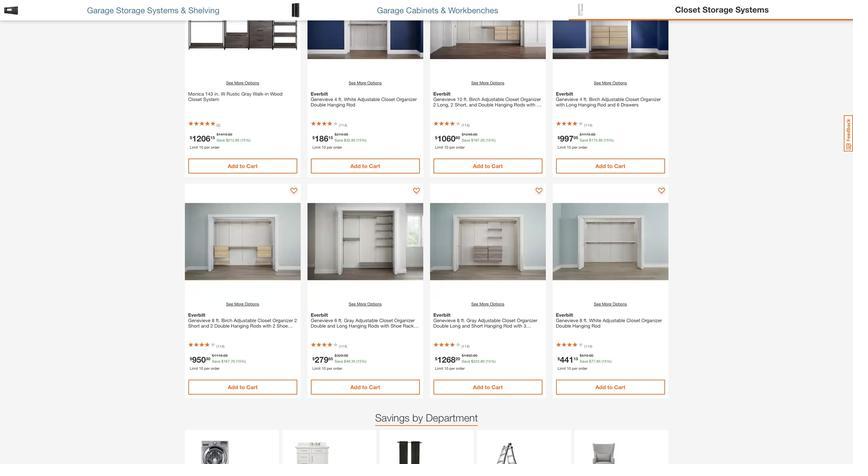 Task type: locate. For each thing, give the bounding box(es) containing it.
per down 65
[[327, 366, 332, 371]]

.
[[227, 132, 228, 137], [343, 132, 344, 137], [472, 132, 473, 137], [590, 132, 591, 137], [234, 138, 235, 142], [350, 138, 351, 142], [479, 138, 480, 142], [597, 138, 599, 142], [222, 353, 223, 358], [343, 353, 344, 358], [472, 353, 473, 358], [588, 353, 589, 358], [230, 359, 231, 364], [350, 359, 351, 364], [479, 359, 480, 364], [595, 359, 596, 364]]

2 horizontal spatial 4
[[580, 96, 582, 102]]

0 horizontal spatial garage
[[87, 5, 114, 15]]

0 horizontal spatial short
[[188, 323, 200, 329]]

everbilt inside everbilt genevieve 8 ft. white adjustable closet organizer double hanging rod
[[556, 312, 573, 318]]

ft. inside the everbilt genevieve 6 ft. gray adjustable closet organizer double and long hanging rods with shoe rack and 5 shelves
[[338, 318, 343, 323]]

organizer inside everbilt genevieve 4 ft. birch adjustable closet organizer with long hanging rod and 6 drawers
[[640, 96, 661, 102]]

per down "186"
[[327, 145, 332, 149]]

15 right the '212'
[[241, 138, 246, 142]]

add
[[228, 163, 238, 169], [350, 163, 361, 169], [473, 163, 483, 169], [595, 163, 606, 169], [228, 384, 238, 391], [350, 384, 361, 391], [473, 384, 483, 391], [595, 384, 606, 391]]

long
[[566, 102, 577, 108], [337, 323, 347, 329], [450, 323, 461, 329]]

save inside $ 1268 20 $ 1492 . 00 save $ 223 . 80 ( 15 %) limit 10 per order
[[462, 359, 470, 364]]

double inside everbilt genevieve 8 ft. white adjustable closet organizer double hanging rod
[[556, 323, 571, 329]]

( up $ 1206 15 $ 1419 . 00 save $ 212 . 85 ( 15 %) limit 10 per order at the top
[[216, 123, 217, 127]]

) up 1492
[[469, 344, 470, 349]]

adjustable
[[357, 96, 380, 102], [482, 96, 504, 102], [601, 96, 624, 102], [234, 318, 256, 323], [355, 318, 378, 323], [478, 318, 501, 323], [603, 318, 625, 323]]

save for 441
[[580, 359, 588, 364]]

limit down 279
[[312, 366, 321, 371]]

00 up 32
[[344, 132, 348, 137]]

monica 143 in. w rustic gray walk-in wood closet system link
[[188, 91, 297, 102]]

0 horizontal spatial display image
[[290, 188, 297, 195]]

(
[[216, 123, 217, 127], [339, 123, 340, 127], [462, 123, 462, 127], [584, 123, 585, 127], [240, 138, 241, 142], [356, 138, 357, 142], [486, 138, 487, 142], [604, 138, 605, 142], [216, 344, 217, 349], [339, 344, 340, 349], [462, 344, 462, 349], [584, 344, 585, 349], [236, 359, 237, 364], [356, 359, 357, 364], [486, 359, 487, 364], [602, 359, 603, 364]]

genevieve for genevieve 4 ft. birch adjustable closet organizer with long hanging rod and 6 drawers
[[556, 96, 578, 102]]

) up 77
[[591, 344, 592, 349]]

8 for 950
[[212, 318, 214, 323]]

ft.
[[338, 96, 343, 102], [464, 96, 468, 102], [584, 96, 588, 102], [216, 318, 220, 323], [338, 318, 343, 323], [461, 318, 465, 323], [584, 318, 588, 323]]

save for 279
[[335, 359, 343, 364]]

genevieve 8 ft. white adjustable closet organizer double hanging rod image
[[552, 184, 668, 300]]

4
[[334, 96, 337, 102], [580, 96, 582, 102], [212, 329, 215, 334]]

display image for 1268
[[535, 188, 542, 195]]

1 horizontal spatial display image
[[658, 188, 665, 195]]

ft. inside everbilt genevieve 4 ft. birch adjustable closet organizer with long hanging rod and 6 drawers
[[584, 96, 588, 102]]

closet inside the everbilt genevieve 6 ft. gray adjustable closet organizer double and long hanging rods with shoe rack and 5 shelves
[[379, 318, 393, 323]]

garage for garage storage systems & shelving
[[87, 5, 114, 15]]

everbilt for genevieve 8 ft. birch adjustable closet organizer 2 short and 2 double hanging rods with 2 shoe racks and 4 drawers
[[188, 312, 205, 318]]

1 horizontal spatial display image
[[535, 188, 542, 195]]

hanging inside everbilt genevieve 8 ft. birch adjustable closet organizer 2 short and 2 double hanging rods with 2 shoe racks and 4 drawers
[[231, 323, 249, 329]]

save inside $ 441 15 $ 519 . 00 save $ 77 . 85 ( 15 %) limit 10 per order
[[580, 359, 588, 364]]

2 horizontal spatial long
[[566, 102, 577, 108]]

15 inside "$ 950 30 $ 1118 . 00 save $ 167 . 70 ( 15 %) limit 10 per order"
[[237, 359, 241, 364]]

options up the everbilt genevieve 4 ft. white adjustable closet organizer double hanging rod at top
[[367, 80, 382, 85]]

1 horizontal spatial 80
[[480, 359, 485, 364]]

everbilt inside the everbilt genevieve 6 ft. gray adjustable closet organizer double and long hanging rods with shoe rack and 5 shelves
[[311, 312, 328, 318]]

garage inside button
[[87, 5, 114, 15]]

order down 1248
[[456, 145, 465, 149]]

2 8 from the left
[[457, 318, 460, 323]]

0 horizontal spatial display image
[[413, 188, 420, 195]]

80
[[455, 135, 460, 140], [480, 359, 485, 364]]

genevieve inside everbilt genevieve 8 ft. white adjustable closet organizer double hanging rod
[[556, 318, 578, 323]]

add down 95 at top right
[[595, 163, 606, 169]]

2 shoe from the left
[[391, 323, 402, 329]]

1 horizontal spatial garage
[[377, 5, 404, 15]]

wood
[[270, 91, 282, 97]]

more up everbilt genevieve 8 ft. white adjustable closet organizer double hanging rod at right
[[602, 302, 611, 307]]

building materials image
[[487, 441, 526, 464]]

$ 441 15 $ 519 . 00 save $ 77 . 85 ( 15 %) limit 10 per order
[[558, 353, 611, 371]]

cart for "add to cart" button under 95 at top right
[[614, 163, 625, 169]]

1 shoe from the left
[[277, 323, 288, 329]]

) up the 167
[[224, 344, 224, 349]]

organizer inside the everbilt genevieve 4 ft. white adjustable closet organizer double hanging rod
[[396, 96, 417, 102]]

1 display image from the left
[[290, 188, 297, 195]]

10 for 186
[[322, 145, 326, 149]]

add for "add to cart" button below the '212'
[[228, 163, 238, 169]]

more up everbilt genevieve 10 ft. birch adjustable closet organizer 2 long, 2 short, and double hanging rods with 6 drawers
[[479, 80, 489, 85]]

1 short from the left
[[188, 323, 200, 329]]

everbilt inside everbilt genevieve 8 ft. gray adjustable closet organizer double long and short hanging rod with 3 shelves and 6 drawers
[[433, 312, 451, 318]]

save for 1060
[[462, 138, 470, 142]]

2 display image from the left
[[535, 188, 542, 195]]

organizer for genevieve 8 ft. white adjustable closet organizer double hanging rod
[[641, 318, 662, 323]]

to for "add to cart" button below 70
[[240, 384, 245, 391]]

limit down 950
[[190, 366, 198, 371]]

closet for everbilt genevieve 6 ft. gray adjustable closet organizer double and long hanging rods with shoe rack and 5 shelves
[[379, 318, 393, 323]]

genevieve inside everbilt genevieve 4 ft. birch adjustable closet organizer with long hanging rod and 6 drawers
[[556, 96, 578, 102]]

per for 1206
[[204, 145, 210, 149]]

shelves
[[324, 329, 341, 334], [433, 329, 450, 334]]

ft. for genevieve 8 ft. white adjustable closet organizer double hanging rod
[[584, 318, 588, 323]]

2 horizontal spatial rods
[[514, 102, 525, 108]]

3 8 from the left
[[580, 318, 582, 323]]

options up everbilt genevieve 10 ft. birch adjustable closet organizer 2 long, 2 short, and double hanging rods with 6 drawers
[[490, 80, 504, 85]]

add down 187 on the top of the page
[[473, 163, 483, 169]]

by
[[412, 412, 423, 424]]

0 vertical spatial white
[[344, 96, 356, 102]]

$ 186 15 $ 219 . 00 save $ 32 . 85 ( 15 %) limit 10 per order
[[312, 132, 366, 149]]

organizer inside everbilt genevieve 8 ft. gray adjustable closet organizer double long and short hanging rod with 3 shelves and 6 drawers
[[517, 318, 537, 323]]

options up everbilt genevieve 8 ft. gray adjustable closet organizer double long and short hanging rod with 3 shelves and 6 drawers at the bottom
[[490, 302, 504, 307]]

adjustable inside everbilt genevieve 8 ft. white adjustable closet organizer double hanging rod
[[603, 318, 625, 323]]

rustic
[[227, 91, 240, 97]]

114
[[340, 123, 346, 127], [462, 123, 469, 127], [585, 123, 591, 127], [217, 344, 224, 349], [340, 344, 346, 349], [462, 344, 469, 349], [585, 344, 591, 349]]

15 right 95 at top right
[[605, 138, 609, 142]]

2 garage from the left
[[377, 5, 404, 15]]

per
[[204, 145, 210, 149], [327, 145, 332, 149], [449, 145, 455, 149], [572, 145, 577, 149], [204, 366, 210, 371], [327, 366, 332, 371], [449, 366, 455, 371], [572, 366, 577, 371]]

1 & from the left
[[181, 5, 186, 15]]

see more options link
[[226, 80, 259, 86], [349, 80, 382, 86], [471, 80, 504, 86], [594, 80, 627, 86], [226, 301, 259, 307], [349, 301, 382, 307], [471, 301, 504, 307], [594, 301, 627, 307]]

more
[[234, 80, 244, 85], [357, 80, 366, 85], [479, 80, 489, 85], [602, 80, 611, 85], [234, 302, 244, 307], [357, 302, 366, 307], [479, 302, 489, 307], [602, 302, 611, 307]]

organizer inside the everbilt genevieve 6 ft. gray adjustable closet organizer double and long hanging rods with shoe rack and 5 shelves
[[394, 318, 415, 323]]

1 horizontal spatial 85
[[351, 138, 355, 142]]

rods
[[514, 102, 525, 108], [250, 323, 261, 329], [368, 323, 379, 329]]

&
[[181, 5, 186, 15], [441, 5, 446, 15]]

order inside $ 1060 80 $ 1248 . 00 save $ 187 . 20 ( 15 %) limit 10 per order
[[456, 145, 465, 149]]

see up everbilt genevieve 8 ft. white adjustable closet organizer double hanging rod at right
[[594, 302, 601, 307]]

10 down 997
[[567, 145, 571, 149]]

double for everbilt genevieve 8 ft. white adjustable closet organizer double hanging rod
[[556, 323, 571, 329]]

birch for 997
[[589, 96, 600, 102]]

%) inside $ 997 05 $ 1173 . 00 save $ 175 . 95 ( 15 %) limit 10 per order
[[609, 138, 614, 142]]

0 horizontal spatial 8
[[212, 318, 214, 323]]

more up everbilt genevieve 8 ft. birch adjustable closet organizer 2 short and 2 double hanging rods with 2 shoe racks and 4 drawers
[[234, 302, 244, 307]]

limit for 441
[[558, 366, 566, 371]]

0 horizontal spatial &
[[181, 5, 186, 15]]

drawers inside everbilt genevieve 10 ft. birch adjustable closet organizer 2 long, 2 short, and double hanging rods with 6 drawers
[[433, 107, 451, 113]]

garage
[[87, 5, 114, 15], [377, 5, 404, 15]]

add down $ 186 15 $ 219 . 00 save $ 32 . 85 ( 15 %) limit 10 per order
[[350, 163, 361, 169]]

15 right 35
[[357, 359, 362, 364]]

more for see more options link on top of everbilt genevieve 8 ft. gray adjustable closet organizer double long and short hanging rod with 3 shelves and 6 drawers at the bottom
[[479, 302, 489, 307]]

per down 1060
[[449, 145, 455, 149]]

display image for 441
[[658, 188, 665, 195]]

ft. inside everbilt genevieve 8 ft. birch adjustable closet organizer 2 short and 2 double hanging rods with 2 shoe racks and 4 drawers
[[216, 318, 220, 323]]

save down 1118
[[212, 359, 220, 364]]

garage cabinets & workbenches
[[377, 5, 498, 15]]

20 left 1492
[[455, 356, 460, 361]]

and
[[469, 102, 477, 108], [607, 102, 616, 108], [201, 323, 209, 329], [327, 323, 335, 329], [462, 323, 470, 329], [203, 329, 211, 334], [311, 329, 319, 334], [451, 329, 459, 334]]

114 for 997
[[585, 123, 591, 127]]

limit for 279
[[312, 366, 321, 371]]

add to cart
[[228, 163, 258, 169], [350, 163, 380, 169], [473, 163, 503, 169], [595, 163, 625, 169], [228, 384, 258, 391], [350, 384, 380, 391], [473, 384, 503, 391], [595, 384, 625, 391]]

systems for garage storage systems & shelving
[[147, 5, 179, 15]]

racks
[[188, 329, 201, 334]]

114 for 186
[[340, 123, 346, 127]]

ft. for genevieve 4 ft. white adjustable closet organizer double hanging rod
[[338, 96, 343, 102]]

double inside everbilt genevieve 8 ft. gray adjustable closet organizer double long and short hanging rod with 3 shelves and 6 drawers
[[433, 323, 449, 329]]

see up everbilt genevieve 8 ft. gray adjustable closet organizer double long and short hanging rod with 3 shelves and 6 drawers at the bottom
[[471, 302, 478, 307]]

adjustable inside everbilt genevieve 8 ft. gray adjustable closet organizer double long and short hanging rod with 3 shelves and 6 drawers
[[478, 318, 501, 323]]

15 left 519 on the bottom right of page
[[574, 356, 578, 361]]

see more options
[[226, 80, 259, 85], [349, 80, 382, 85], [471, 80, 504, 85], [594, 80, 627, 85], [226, 302, 259, 307], [349, 302, 382, 307], [471, 302, 504, 307], [594, 302, 627, 307]]

save inside $ 279 65 $ 329 . 00 save $ 49 . 35 ( 15 %) limit 10 per order
[[335, 359, 343, 364]]

save down 219
[[335, 138, 343, 142]]

white
[[344, 96, 356, 102], [589, 318, 601, 323]]

1 horizontal spatial shelves
[[433, 329, 450, 334]]

closet for everbilt genevieve 4 ft. birch adjustable closet organizer with long hanging rod and 6 drawers
[[625, 96, 639, 102]]

gray
[[241, 91, 251, 97], [344, 318, 354, 323], [467, 318, 477, 323]]

everbilt
[[311, 91, 328, 97], [433, 91, 451, 97], [556, 91, 573, 97], [188, 312, 205, 318], [311, 312, 328, 318], [433, 312, 451, 318], [556, 312, 573, 318]]

00 inside $ 1268 20 $ 1492 . 00 save $ 223 . 80 ( 15 %) limit 10 per order
[[473, 353, 477, 358]]

00 inside $ 441 15 $ 519 . 00 save $ 77 . 85 ( 15 %) limit 10 per order
[[589, 353, 593, 358]]

3 / 18 group
[[380, 430, 473, 464]]

per inside $ 1268 20 $ 1492 . 00 save $ 223 . 80 ( 15 %) limit 10 per order
[[449, 366, 455, 371]]

1 horizontal spatial long
[[450, 323, 461, 329]]

save for 1268
[[462, 359, 470, 364]]

save down the 1419
[[217, 138, 225, 142]]

0 horizontal spatial birch
[[221, 318, 232, 323]]

8
[[212, 318, 214, 323], [457, 318, 460, 323], [580, 318, 582, 323]]

add down the '212'
[[228, 163, 238, 169]]

per inside $ 997 05 $ 1173 . 00 save $ 175 . 95 ( 15 %) limit 10 per order
[[572, 145, 577, 149]]

114 up 1118
[[217, 344, 224, 349]]

114 up 1248
[[462, 123, 469, 127]]

see
[[226, 80, 233, 85], [349, 80, 356, 85], [471, 80, 478, 85], [594, 80, 601, 85], [226, 302, 233, 307], [349, 302, 356, 307], [471, 302, 478, 307], [594, 302, 601, 307]]

ft. inside everbilt genevieve 10 ft. birch adjustable closet organizer 2 long, 2 short, and double hanging rods with 6 drawers
[[464, 96, 468, 102]]

drawers
[[621, 102, 638, 108], [433, 107, 451, 113], [216, 329, 234, 334], [465, 329, 482, 334]]

0 vertical spatial 20
[[480, 138, 485, 142]]

1 shelves from the left
[[324, 329, 341, 334]]

blinds & window treatments image
[[390, 441, 429, 464]]

( 114 ) for 441
[[584, 344, 592, 349]]

to for "add to cart" button below 77
[[607, 384, 613, 391]]

%) inside $ 441 15 $ 519 . 00 save $ 77 . 85 ( 15 %) limit 10 per order
[[607, 359, 611, 364]]

hanging inside everbilt genevieve 8 ft. gray adjustable closet organizer double long and short hanging rod with 3 shelves and 6 drawers
[[484, 323, 502, 329]]

( 114 ) up 519 on the bottom right of page
[[584, 344, 592, 349]]

00 for 950
[[223, 353, 228, 358]]

rod inside everbilt genevieve 8 ft. gray adjustable closet organizer double long and short hanging rod with 3 shelves and 6 drawers
[[503, 323, 512, 329]]

10 down "186"
[[322, 145, 326, 149]]

1 horizontal spatial shoe
[[391, 323, 402, 329]]

1 vertical spatial 80
[[480, 359, 485, 364]]

see more options link up everbilt genevieve 8 ft. birch adjustable closet organizer 2 short and 2 double hanging rods with 2 shoe racks and 4 drawers
[[226, 301, 259, 307]]

0 horizontal spatial long
[[337, 323, 347, 329]]

save down 519 on the bottom right of page
[[580, 359, 588, 364]]

options up everbilt genevieve 4 ft. birch adjustable closet organizer with long hanging rod and 6 drawers
[[613, 80, 627, 85]]

05
[[574, 135, 578, 140]]

20 inside $ 1268 20 $ 1492 . 00 save $ 223 . 80 ( 15 %) limit 10 per order
[[455, 356, 460, 361]]

10 inside $ 1268 20 $ 1492 . 00 save $ 223 . 80 ( 15 %) limit 10 per order
[[444, 366, 448, 371]]

2 horizontal spatial 85
[[596, 359, 601, 364]]

save for 997
[[580, 138, 588, 142]]

adjustable for genevieve 4 ft. birch adjustable closet organizer with long hanging rod and 6 drawers
[[601, 96, 624, 102]]

%) for 186
[[362, 138, 366, 142]]

gray for 279
[[344, 318, 354, 323]]

15 inside $ 1060 80 $ 1248 . 00 save $ 187 . 20 ( 15 %) limit 10 per order
[[487, 138, 491, 142]]

drawers inside everbilt genevieve 8 ft. birch adjustable closet organizer 2 short and 2 double hanging rods with 2 shoe racks and 4 drawers
[[216, 329, 234, 334]]

%) inside "$ 950 30 $ 1118 . 00 save $ 167 . 70 ( 15 %) limit 10 per order"
[[241, 359, 246, 364]]

order for 1206
[[211, 145, 220, 149]]

00
[[228, 132, 232, 137], [344, 132, 348, 137], [473, 132, 477, 137], [591, 132, 595, 137], [223, 353, 228, 358], [344, 353, 348, 358], [473, 353, 477, 358], [589, 353, 593, 358]]

shelves up 1268
[[433, 329, 450, 334]]

$ 1268 20 $ 1492 . 00 save $ 223 . 80 ( 15 %) limit 10 per order
[[435, 353, 496, 371]]

15 for 1206
[[241, 138, 246, 142]]

cart for "add to cart" button underneath 223
[[492, 384, 503, 391]]

8 inside everbilt genevieve 8 ft. birch adjustable closet organizer 2 short and 2 double hanging rods with 2 shoe racks and 4 drawers
[[212, 318, 214, 323]]

2 horizontal spatial 8
[[580, 318, 582, 323]]

) for 441
[[591, 344, 592, 349]]

birch
[[469, 96, 480, 102], [589, 96, 600, 102], [221, 318, 232, 323]]

00 for 279
[[344, 353, 348, 358]]

%) right the '212'
[[246, 138, 250, 142]]

limit
[[190, 145, 198, 149], [312, 145, 321, 149], [435, 145, 443, 149], [558, 145, 566, 149], [190, 366, 198, 371], [312, 366, 321, 371], [435, 366, 443, 371], [558, 366, 566, 371]]

options up the everbilt genevieve 6 ft. gray adjustable closet organizer double and long hanging rods with shoe rack and 5 shelves on the bottom left of the page
[[367, 302, 382, 307]]

0 horizontal spatial shoe
[[277, 323, 288, 329]]

everbilt inside everbilt genevieve 4 ft. birch adjustable closet organizer with long hanging rod and 6 drawers
[[556, 91, 573, 97]]

double
[[311, 102, 326, 108], [478, 102, 493, 108], [214, 323, 230, 329], [311, 323, 326, 329], [433, 323, 449, 329], [556, 323, 571, 329]]

ft. inside everbilt genevieve 8 ft. gray adjustable closet organizer double long and short hanging rod with 3 shelves and 6 drawers
[[461, 318, 465, 323]]

hanging
[[327, 102, 345, 108], [495, 102, 513, 108], [578, 102, 596, 108], [231, 323, 249, 329], [349, 323, 367, 329], [484, 323, 502, 329], [572, 323, 590, 329]]

2 horizontal spatial gray
[[467, 318, 477, 323]]

) for 279
[[346, 344, 347, 349]]

8 inside everbilt genevieve 8 ft. gray adjustable closet organizer double long and short hanging rod with 3 shelves and 6 drawers
[[457, 318, 460, 323]]

per for 1268
[[449, 366, 455, 371]]

1 horizontal spatial 8
[[457, 318, 460, 323]]

15 for 1268
[[487, 359, 491, 364]]

save for 950
[[212, 359, 220, 364]]

0 horizontal spatial 20
[[455, 356, 460, 361]]

options for see more options link on top of everbilt genevieve 10 ft. birch adjustable closet organizer 2 long, 2 short, and double hanging rods with 6 drawers
[[490, 80, 504, 85]]

organizer inside everbilt genevieve 8 ft. birch adjustable closet organizer 2 short and 2 double hanging rods with 2 shoe racks and 4 drawers
[[273, 318, 293, 323]]

$ 1206 15 $ 1419 . 00 save $ 212 . 85 ( 15 %) limit 10 per order
[[190, 132, 250, 149]]

1 horizontal spatial 20
[[480, 138, 485, 142]]

everbilt for genevieve 8 ft. gray adjustable closet organizer double long and short hanging rod with 3 shelves and 6 drawers
[[433, 312, 451, 318]]

0 horizontal spatial storage
[[116, 5, 145, 15]]

order inside $ 441 15 $ 519 . 00 save $ 77 . 85 ( 15 %) limit 10 per order
[[578, 366, 587, 371]]

add to cart for "add to cart" button below 35
[[350, 384, 380, 391]]

adjustable for genevieve 8 ft. birch adjustable closet organizer 2 short and 2 double hanging rods with 2 shoe racks and 4 drawers
[[234, 318, 256, 323]]

genevieve inside everbilt genevieve 10 ft. birch adjustable closet organizer 2 long, 2 short, and double hanging rods with 6 drawers
[[433, 96, 456, 102]]

genevieve inside everbilt genevieve 8 ft. gray adjustable closet organizer double long and short hanging rod with 3 shelves and 6 drawers
[[433, 318, 456, 323]]

10 down 1206
[[199, 145, 203, 149]]

1 garage from the left
[[87, 5, 114, 15]]

%)
[[246, 138, 250, 142], [362, 138, 366, 142], [491, 138, 496, 142], [609, 138, 614, 142], [241, 359, 246, 364], [362, 359, 366, 364], [491, 359, 496, 364], [607, 359, 611, 364]]

15 right 32
[[357, 138, 362, 142]]

everbilt genevieve 8 ft. gray adjustable closet organizer double long and short hanging rod with 3 shelves and 6 drawers
[[433, 312, 537, 334]]

limit for 997
[[558, 145, 566, 149]]

1 horizontal spatial systems
[[735, 5, 769, 14]]

order inside $ 279 65 $ 329 . 00 save $ 49 . 35 ( 15 %) limit 10 per order
[[333, 366, 342, 371]]

order for 1268
[[456, 366, 465, 371]]

1 display image from the left
[[413, 188, 420, 195]]

see more options link up the everbilt genevieve 4 ft. white adjustable closet organizer double hanging rod at top
[[349, 80, 382, 86]]

short
[[188, 323, 200, 329], [471, 323, 483, 329]]

double up the 441
[[556, 323, 571, 329]]

2 short from the left
[[471, 323, 483, 329]]

order down the 1419
[[211, 145, 220, 149]]

with inside everbilt genevieve 10 ft. birch adjustable closet organizer 2 long, 2 short, and double hanging rods with 6 drawers
[[526, 102, 535, 108]]

2 & from the left
[[441, 5, 446, 15]]

0 horizontal spatial 85
[[235, 138, 239, 142]]

114 up 1492
[[462, 344, 469, 349]]

65
[[328, 356, 333, 361]]

everbilt inside everbilt genevieve 10 ft. birch adjustable closet organizer 2 long, 2 short, and double hanging rods with 6 drawers
[[433, 91, 451, 97]]

double right rack
[[433, 323, 449, 329]]

systems
[[735, 5, 769, 14], [147, 5, 179, 15]]

1 horizontal spatial 4
[[334, 96, 337, 102]]

2 shelves from the left
[[433, 329, 450, 334]]

0 horizontal spatial shelves
[[324, 329, 341, 334]]

order down 219
[[333, 145, 342, 149]]

$ 950 30 $ 1118 . 00 save $ 167 . 70 ( 15 %) limit 10 per order
[[190, 353, 246, 371]]

bath & faucets image
[[292, 441, 331, 464]]

genevieve 4 ft. white adjustable closet organizer double hanging rod image
[[307, 0, 423, 78]]

more for see more options link over everbilt genevieve 4 ft. birch adjustable closet organizer with long hanging rod and 6 drawers
[[602, 80, 611, 85]]

15 inside $ 279 65 $ 329 . 00 save $ 49 . 35 ( 15 %) limit 10 per order
[[357, 359, 362, 364]]

1 horizontal spatial birch
[[469, 96, 480, 102]]

garage inside button
[[377, 5, 404, 15]]

order for 441
[[578, 366, 587, 371]]

00 inside "$ 950 30 $ 1118 . 00 save $ 167 . 70 ( 15 %) limit 10 per order"
[[223, 353, 228, 358]]

%) right 187 on the top of the page
[[491, 138, 496, 142]]

cart for "add to cart" button underneath 187 on the top of the page
[[492, 163, 503, 169]]

0 horizontal spatial white
[[344, 96, 356, 102]]

%) right 95 at top right
[[609, 138, 614, 142]]

%) inside $ 186 15 $ 219 . 00 save $ 32 . 85 ( 15 %) limit 10 per order
[[362, 138, 366, 142]]

limit down 1060
[[435, 145, 443, 149]]

%) right 223
[[491, 359, 496, 364]]

15 right 187 on the top of the page
[[487, 138, 491, 142]]

00 for 1268
[[473, 353, 477, 358]]

114 up 329
[[340, 344, 346, 349]]

0 horizontal spatial gray
[[241, 91, 251, 97]]

1 vertical spatial 20
[[455, 356, 460, 361]]

( right 77
[[602, 359, 603, 364]]

adjustable for genevieve 4 ft. white adjustable closet organizer double hanging rod
[[357, 96, 380, 102]]

limit inside "$ 950 30 $ 1118 . 00 save $ 167 . 70 ( 15 %) limit 10 per order"
[[190, 366, 198, 371]]

to for "add to cart" button under 95 at top right
[[607, 163, 613, 169]]

add for "add to cart" button below 70
[[228, 384, 238, 391]]

see more options up the everbilt genevieve 6 ft. gray adjustable closet organizer double and long hanging rods with shoe rack and 5 shelves on the bottom left of the page
[[349, 302, 382, 307]]

add down 70
[[228, 384, 238, 391]]

closet inside everbilt genevieve 4 ft. birch adjustable closet organizer with long hanging rod and 6 drawers
[[625, 96, 639, 102]]

15 for 441
[[603, 359, 607, 364]]

double right the racks
[[214, 323, 230, 329]]

closet
[[675, 5, 700, 14], [188, 96, 202, 102], [381, 96, 395, 102], [505, 96, 519, 102], [625, 96, 639, 102], [258, 318, 271, 323], [379, 318, 393, 323], [502, 318, 516, 323], [626, 318, 640, 323]]

more up 'rustic' on the top of page
[[234, 80, 244, 85]]

per inside $ 279 65 $ 329 . 00 save $ 49 . 35 ( 15 %) limit 10 per order
[[327, 366, 332, 371]]

department
[[426, 412, 478, 424]]

6
[[537, 102, 539, 108], [617, 102, 619, 108], [334, 318, 337, 323], [461, 329, 463, 334]]

%) inside $ 1206 15 $ 1419 . 00 save $ 212 . 85 ( 15 %) limit 10 per order
[[246, 138, 250, 142]]

limit down "186"
[[312, 145, 321, 149]]

& right cabinets
[[441, 5, 446, 15]]

00 up 77
[[589, 353, 593, 358]]

everbilt inside the everbilt genevieve 4 ft. white adjustable closet organizer double hanging rod
[[311, 91, 328, 97]]

rod
[[346, 102, 355, 108], [597, 102, 606, 108], [503, 323, 512, 329], [592, 323, 600, 329]]

) up the 1419
[[219, 123, 220, 127]]

%) for 950
[[241, 359, 246, 364]]

garage cabinets & workbenches button
[[284, 0, 569, 20]]

0 horizontal spatial 80
[[455, 135, 460, 140]]

add to cart button down 70
[[188, 380, 297, 395]]

85
[[235, 138, 239, 142], [351, 138, 355, 142], [596, 359, 601, 364]]

10 down 950
[[199, 366, 203, 371]]

10 inside $ 1060 80 $ 1248 . 00 save $ 187 . 20 ( 15 %) limit 10 per order
[[444, 145, 448, 149]]

1 8 from the left
[[212, 318, 214, 323]]

( 114 )
[[339, 123, 347, 127], [462, 123, 470, 127], [584, 123, 592, 127], [216, 344, 224, 349], [339, 344, 347, 349], [462, 344, 470, 349], [584, 344, 592, 349]]

%) right 77
[[607, 359, 611, 364]]

limit inside $ 1060 80 $ 1248 . 00 save $ 187 . 20 ( 15 %) limit 10 per order
[[435, 145, 443, 149]]

options up walk-
[[245, 80, 259, 85]]

order down 1118
[[211, 366, 220, 371]]

per for 997
[[572, 145, 577, 149]]

limit inside $ 279 65 $ 329 . 00 save $ 49 . 35 ( 15 %) limit 10 per order
[[312, 366, 321, 371]]

15 inside $ 1268 20 $ 1492 . 00 save $ 223 . 80 ( 15 %) limit 10 per order
[[487, 359, 491, 364]]

10 for 279
[[322, 366, 326, 371]]

( inside $ 1060 80 $ 1248 . 00 save $ 187 . 20 ( 15 %) limit 10 per order
[[486, 138, 487, 142]]

savings by department
[[375, 412, 478, 424]]

order for 997
[[578, 145, 587, 149]]

( 114 ) for 997
[[584, 123, 592, 127]]

to
[[240, 163, 245, 169], [362, 163, 367, 169], [485, 163, 490, 169], [607, 163, 613, 169], [240, 384, 245, 391], [362, 384, 367, 391], [485, 384, 490, 391], [607, 384, 613, 391]]

display image
[[290, 188, 297, 195], [535, 188, 542, 195]]

storage
[[702, 5, 733, 14], [116, 5, 145, 15]]

with
[[526, 102, 535, 108], [556, 102, 565, 108], [263, 323, 271, 329], [380, 323, 389, 329], [513, 323, 522, 329]]

00 up the 167
[[223, 353, 228, 358]]

77
[[591, 359, 595, 364]]

1 horizontal spatial short
[[471, 323, 483, 329]]

10 inside $ 441 15 $ 519 . 00 save $ 77 . 85 ( 15 %) limit 10 per order
[[567, 366, 571, 371]]

( up '1173'
[[584, 123, 585, 127]]

2
[[433, 102, 436, 108], [451, 102, 453, 108], [217, 123, 219, 127], [294, 318, 297, 323], [210, 323, 213, 329], [273, 323, 275, 329]]

6 inside everbilt genevieve 4 ft. birch adjustable closet organizer with long hanging rod and 6 drawers
[[617, 102, 619, 108]]

1268
[[437, 355, 455, 365]]

)
[[219, 123, 220, 127], [346, 123, 347, 127], [469, 123, 470, 127], [591, 123, 592, 127], [224, 344, 224, 349], [346, 344, 347, 349], [469, 344, 470, 349], [591, 344, 592, 349]]

closet inside everbilt genevieve 8 ft. gray adjustable closet organizer double long and short hanging rod with 3 shelves and 6 drawers
[[502, 318, 516, 323]]

cart for "add to cart" button below 35
[[369, 384, 380, 391]]

15 for 950
[[237, 359, 241, 364]]

$ 279 65 $ 329 . 00 save $ 49 . 35 ( 15 %) limit 10 per order
[[312, 353, 366, 371]]

1 vertical spatial white
[[589, 318, 601, 323]]

options for see more options link on top of everbilt genevieve 8 ft. gray adjustable closet organizer double long and short hanging rod with 3 shelves and 6 drawers at the bottom
[[490, 302, 504, 307]]

175
[[591, 138, 597, 142]]

order for 1060
[[456, 145, 465, 149]]

85 inside $ 441 15 $ 519 . 00 save $ 77 . 85 ( 15 %) limit 10 per order
[[596, 359, 601, 364]]

2 horizontal spatial birch
[[589, 96, 600, 102]]

double inside the everbilt genevieve 6 ft. gray adjustable closet organizer double and long hanging rods with shoe rack and 5 shelves
[[311, 323, 326, 329]]

order
[[211, 145, 220, 149], [333, 145, 342, 149], [456, 145, 465, 149], [578, 145, 587, 149], [211, 366, 220, 371], [333, 366, 342, 371], [456, 366, 465, 371], [578, 366, 587, 371]]

closet inside everbilt genevieve 8 ft. birch adjustable closet organizer 2 short and 2 double hanging rods with 2 shoe racks and 4 drawers
[[258, 318, 271, 323]]

display image
[[413, 188, 420, 195], [658, 188, 665, 195]]

order down 1492
[[456, 366, 465, 371]]

1 horizontal spatial gray
[[344, 318, 354, 323]]

1492
[[464, 353, 472, 358]]

more for see more options link above everbilt genevieve 8 ft. birch adjustable closet organizer 2 short and 2 double hanging rods with 2 shoe racks and 4 drawers
[[234, 302, 244, 307]]

49
[[346, 359, 350, 364]]

1 horizontal spatial &
[[441, 5, 446, 15]]

order down 329
[[333, 366, 342, 371]]

add to cart for "add to cart" button underneath 187 on the top of the page
[[473, 163, 503, 169]]

20 right 187 on the top of the page
[[480, 138, 485, 142]]

85 right 32
[[351, 138, 355, 142]]

white inside the everbilt genevieve 4 ft. white adjustable closet organizer double hanging rod
[[344, 96, 356, 102]]

) for 186
[[346, 123, 347, 127]]

0 horizontal spatial systems
[[147, 5, 179, 15]]

add down 223
[[473, 384, 483, 391]]

10 inside $ 186 15 $ 219 . 00 save $ 32 . 85 ( 15 %) limit 10 per order
[[322, 145, 326, 149]]

85 right the '212'
[[235, 138, 239, 142]]

adjustable inside the everbilt genevieve 6 ft. gray adjustable closet organizer double and long hanging rods with shoe rack and 5 shelves
[[355, 318, 378, 323]]

%) for 997
[[609, 138, 614, 142]]

per inside $ 1206 15 $ 1419 . 00 save $ 212 . 85 ( 15 %) limit 10 per order
[[204, 145, 210, 149]]

see more options up everbilt genevieve 8 ft. birch adjustable closet organizer 2 short and 2 double hanging rods with 2 shoe racks and 4 drawers
[[226, 302, 259, 307]]

%) for 279
[[362, 359, 366, 364]]

monica 143 in. w rustic gray walk-in wood closet system
[[188, 91, 282, 102]]

114 for 1268
[[462, 344, 469, 349]]

closet for everbilt genevieve 8 ft. gray adjustable closet organizer double long and short hanging rod with 3 shelves and 6 drawers
[[502, 318, 516, 323]]

1 horizontal spatial rods
[[368, 323, 379, 329]]

closet storage systems image
[[572, 2, 587, 17]]

) for 1060
[[469, 123, 470, 127]]

2 display image from the left
[[658, 188, 665, 195]]

10 inside $ 997 05 $ 1173 . 00 save $ 175 . 95 ( 15 %) limit 10 per order
[[567, 145, 571, 149]]

rod inside everbilt genevieve 4 ft. birch adjustable closet organizer with long hanging rod and 6 drawers
[[597, 102, 606, 108]]

garage storage systems & shelving
[[87, 5, 219, 15]]

limit down the 441
[[558, 366, 566, 371]]

114 for 279
[[340, 344, 346, 349]]

per inside "$ 950 30 $ 1118 . 00 save $ 167 . 70 ( 15 %) limit 10 per order"
[[204, 366, 210, 371]]

1 horizontal spatial white
[[589, 318, 601, 323]]

monica 143 in. w rustic gray walk-in wood closet system image
[[185, 0, 301, 78]]

shoe
[[277, 323, 288, 329], [391, 323, 402, 329]]

186
[[315, 134, 328, 143]]

0 vertical spatial 80
[[455, 135, 460, 140]]

0 horizontal spatial 4
[[212, 329, 215, 334]]

( right 35
[[356, 359, 357, 364]]

1 horizontal spatial storage
[[702, 5, 733, 14]]

per down 1206
[[204, 145, 210, 149]]

30
[[206, 356, 210, 361]]

adjustable inside everbilt genevieve 10 ft. birch adjustable closet organizer 2 long, 2 short, and double hanging rods with 6 drawers
[[482, 96, 504, 102]]

adjustable for genevieve 10 ft. birch adjustable closet organizer 2 long, 2 short, and double hanging rods with 6 drawers
[[482, 96, 504, 102]]

decor & furniture image
[[585, 441, 624, 464]]

10 down 1268
[[444, 366, 448, 371]]

order inside $ 1268 20 $ 1492 . 00 save $ 223 . 80 ( 15 %) limit 10 per order
[[456, 366, 465, 371]]

0 horizontal spatial rods
[[250, 323, 261, 329]]

w
[[221, 91, 225, 97]]

more for see more options link on top of the everbilt genevieve 6 ft. gray adjustable closet organizer double and long hanging rods with shoe rack and 5 shelves on the bottom left of the page
[[357, 302, 366, 307]]

double inside the everbilt genevieve 4 ft. white adjustable closet organizer double hanging rod
[[311, 102, 326, 108]]

and inside everbilt genevieve 10 ft. birch adjustable closet organizer 2 long, 2 short, and double hanging rods with 6 drawers
[[469, 102, 477, 108]]

%) for 441
[[607, 359, 611, 364]]

save down '1173'
[[580, 138, 588, 142]]

double up 279
[[311, 323, 326, 329]]

cart
[[246, 163, 258, 169], [369, 163, 380, 169], [492, 163, 503, 169], [614, 163, 625, 169], [246, 384, 258, 391], [369, 384, 380, 391], [492, 384, 503, 391], [614, 384, 625, 391]]

birch inside everbilt genevieve 4 ft. birch adjustable closet organizer with long hanging rod and 6 drawers
[[589, 96, 600, 102]]

limit down 1268
[[435, 366, 443, 371]]

) for 997
[[591, 123, 592, 127]]

closet inside the everbilt genevieve 4 ft. white adjustable closet organizer double hanging rod
[[381, 96, 395, 102]]



Task type: describe. For each thing, give the bounding box(es) containing it.
options for see more options link on top of monica 143 in. w rustic gray walk-in wood closet system link
[[245, 80, 259, 85]]

add to cart for "add to cart" button underneath 32
[[350, 163, 380, 169]]

garage cabinets & workbenches image
[[288, 3, 303, 18]]

long,
[[437, 102, 449, 108]]

70
[[231, 359, 235, 364]]

genevieve 6 ft. gray adjustable closet organizer double and long hanging rods with shoe rack and 5 shelves image
[[307, 184, 423, 300]]

birch inside everbilt genevieve 8 ft. birch adjustable closet organizer 2 short and 2 double hanging rods with 2 shoe racks and 4 drawers
[[221, 318, 232, 323]]

20 inside $ 1060 80 $ 1248 . 00 save $ 187 . 20 ( 15 %) limit 10 per order
[[480, 138, 485, 142]]

genevieve 8 ft. birch adjustable closet organizer 2 short and 2 double hanging rods with 2 shoe racks and 4 drawers image
[[185, 184, 301, 300]]

gray for 1268
[[467, 318, 477, 323]]

see more options link up monica 143 in. w rustic gray walk-in wood closet system link
[[226, 80, 259, 86]]

441
[[560, 355, 574, 365]]

see more options link up everbilt genevieve 10 ft. birch adjustable closet organizer 2 long, 2 short, and double hanging rods with 6 drawers
[[471, 80, 504, 86]]

& inside button
[[441, 5, 446, 15]]

system
[[203, 96, 219, 102]]

to for "add to cart" button underneath 187 on the top of the page
[[485, 163, 490, 169]]

genevieve 10 ft. birch adjustable closet organizer 2 long, 2 short, and double hanging rods with 6 drawers image
[[430, 0, 546, 78]]

save for 1206
[[217, 138, 225, 142]]

10 for 441
[[567, 366, 571, 371]]

rods inside the everbilt genevieve 6 ft. gray adjustable closet organizer double and long hanging rods with shoe rack and 5 shelves
[[368, 323, 379, 329]]

1 / 18 group
[[185, 430, 279, 464]]

with inside everbilt genevieve 8 ft. gray adjustable closet organizer double long and short hanging rod with 3 shelves and 6 drawers
[[513, 323, 522, 329]]

limit for 1060
[[435, 145, 443, 149]]

white for 4
[[344, 96, 356, 102]]

add to cart button down 77
[[556, 380, 665, 395]]

more for see more options link on top of everbilt genevieve 10 ft. birch adjustable closet organizer 2 long, 2 short, and double hanging rods with 6 drawers
[[479, 80, 489, 85]]

35
[[351, 359, 355, 364]]

add to cart for "add to cart" button underneath 223
[[473, 384, 503, 391]]

appliances image
[[195, 441, 234, 464]]

to for "add to cart" button below the '212'
[[240, 163, 245, 169]]

add for "add to cart" button underneath 32
[[350, 163, 361, 169]]

( up 219
[[339, 123, 340, 127]]

per for 1060
[[449, 145, 455, 149]]

double for everbilt genevieve 6 ft. gray adjustable closet organizer double and long hanging rods with shoe rack and 5 shelves
[[311, 323, 326, 329]]

everbilt genevieve 4 ft. white adjustable closet organizer double hanging rod
[[311, 91, 417, 108]]

212
[[228, 138, 234, 142]]

) for 950
[[224, 344, 224, 349]]

( inside $ 997 05 $ 1173 . 00 save $ 175 . 95 ( 15 %) limit 10 per order
[[604, 138, 605, 142]]

long inside the everbilt genevieve 6 ft. gray adjustable closet organizer double and long hanging rods with shoe rack and 5 shelves
[[337, 323, 347, 329]]

everbilt genevieve 8 ft. white adjustable closet organizer double hanging rod
[[556, 312, 662, 329]]

shelves inside everbilt genevieve 8 ft. gray adjustable closet organizer double long and short hanging rod with 3 shelves and 6 drawers
[[433, 329, 450, 334]]

see more options link up everbilt genevieve 4 ft. birch adjustable closet organizer with long hanging rod and 6 drawers
[[594, 80, 627, 86]]

see more options up monica 143 in. w rustic gray walk-in wood closet system link
[[226, 80, 259, 85]]

ft. for genevieve 6 ft. gray adjustable closet organizer double and long hanging rods with shoe rack and 5 shelves
[[338, 318, 343, 323]]

ft. for genevieve 4 ft. birch adjustable closet organizer with long hanging rod and 6 drawers
[[584, 96, 588, 102]]

garage storage systems & shelving button
[[0, 0, 284, 20]]

short inside everbilt genevieve 8 ft. birch adjustable closet organizer 2 short and 2 double hanging rods with 2 shoe racks and 4 drawers
[[188, 323, 200, 329]]

add to cart button down the '212'
[[188, 159, 297, 174]]

double inside everbilt genevieve 10 ft. birch adjustable closet organizer 2 long, 2 short, and double hanging rods with 6 drawers
[[478, 102, 493, 108]]

6 inside everbilt genevieve 8 ft. gray adjustable closet organizer double long and short hanging rod with 3 shelves and 6 drawers
[[461, 329, 463, 334]]

$ 1060 80 $ 1248 . 00 save $ 187 . 20 ( 15 %) limit 10 per order
[[435, 132, 496, 149]]

with inside everbilt genevieve 4 ft. birch adjustable closet organizer with long hanging rod and 6 drawers
[[556, 102, 565, 108]]

options for see more options link on top of everbilt genevieve 8 ft. white adjustable closet organizer double hanging rod at right
[[613, 302, 627, 307]]

closet for everbilt genevieve 8 ft. birch adjustable closet organizer 2 short and 2 double hanging rods with 2 shoe racks and 4 drawers
[[258, 318, 271, 323]]

hanging inside the everbilt genevieve 4 ft. white adjustable closet organizer double hanging rod
[[327, 102, 345, 108]]

add to cart for "add to cart" button below the '212'
[[228, 163, 258, 169]]

6 inside everbilt genevieve 10 ft. birch adjustable closet organizer 2 long, 2 short, and double hanging rods with 6 drawers
[[537, 102, 539, 108]]

genevieve 4 ft. birch adjustable closet organizer with long hanging rod and 6 drawers image
[[552, 0, 668, 78]]

workbenches
[[448, 5, 498, 15]]

organizer for genevieve 8 ft. gray adjustable closet organizer double long and short hanging rod with 3 shelves and 6 drawers
[[517, 318, 537, 323]]

everbilt genevieve 8 ft. birch adjustable closet organizer 2 short and 2 double hanging rods with 2 shoe racks and 4 drawers
[[188, 312, 297, 334]]

see more options up everbilt genevieve 10 ft. birch adjustable closet organizer 2 long, 2 short, and double hanging rods with 6 drawers
[[471, 80, 504, 85]]

add to cart button down 223
[[433, 380, 542, 395]]

limit for 1268
[[435, 366, 443, 371]]

order for 950
[[211, 366, 220, 371]]

( inside $ 186 15 $ 219 . 00 save $ 32 . 85 ( 15 %) limit 10 per order
[[356, 138, 357, 142]]

everbilt for genevieve 6 ft. gray adjustable closet organizer double and long hanging rods with shoe rack and 5 shelves
[[311, 312, 328, 318]]

more for see more options link on top of monica 143 in. w rustic gray walk-in wood closet system link
[[234, 80, 244, 85]]

15 left 219
[[328, 135, 333, 140]]

see up everbilt genevieve 4 ft. birch adjustable closet organizer with long hanging rod and 6 drawers
[[594, 80, 601, 85]]

( up $ 1060 80 $ 1248 . 00 save $ 187 . 20 ( 15 %) limit 10 per order
[[462, 123, 462, 127]]

gray inside monica 143 in. w rustic gray walk-in wood closet system
[[241, 91, 251, 97]]

1248
[[464, 132, 472, 137]]

see up the everbilt genevieve 6 ft. gray adjustable closet organizer double and long hanging rods with shoe rack and 5 shelves on the bottom left of the page
[[349, 302, 356, 307]]

997
[[560, 134, 574, 143]]

) for 1206
[[219, 123, 220, 127]]

see more options link up the everbilt genevieve 6 ft. gray adjustable closet organizer double and long hanging rods with shoe rack and 5 shelves on the bottom left of the page
[[349, 301, 382, 307]]

rack
[[403, 323, 414, 329]]

see more options up the everbilt genevieve 4 ft. white adjustable closet organizer double hanging rod at top
[[349, 80, 382, 85]]

see up everbilt genevieve 10 ft. birch adjustable closet organizer 2 long, 2 short, and double hanging rods with 6 drawers
[[471, 80, 478, 85]]

savings
[[375, 412, 410, 424]]

hanging inside everbilt genevieve 10 ft. birch adjustable closet organizer 2 long, 2 short, and double hanging rods with 6 drawers
[[495, 102, 513, 108]]

rod inside the everbilt genevieve 4 ft. white adjustable closet organizer double hanging rod
[[346, 102, 355, 108]]

walk-
[[253, 91, 265, 97]]

10 inside everbilt genevieve 10 ft. birch adjustable closet organizer 2 long, 2 short, and double hanging rods with 6 drawers
[[457, 96, 462, 102]]

shelving
[[188, 5, 219, 15]]

shoe inside everbilt genevieve 8 ft. birch adjustable closet organizer 2 short and 2 double hanging rods with 2 shoe racks and 4 drawers
[[277, 323, 288, 329]]

short inside everbilt genevieve 8 ft. gray adjustable closet organizer double long and short hanging rod with 3 shelves and 6 drawers
[[471, 323, 483, 329]]

cart for "add to cart" button below the '212'
[[246, 163, 258, 169]]

organizer for genevieve 8 ft. birch adjustable closet organizer 2 short and 2 double hanging rods with 2 shoe racks and 4 drawers
[[273, 318, 293, 323]]

per for 441
[[572, 366, 577, 371]]

80 inside $ 1060 80 $ 1248 . 00 save $ 187 . 20 ( 15 %) limit 10 per order
[[455, 135, 460, 140]]

everbilt genevieve 4 ft. birch adjustable closet organizer with long hanging rod and 6 drawers
[[556, 91, 661, 108]]

add to cart for "add to cart" button under 95 at top right
[[595, 163, 625, 169]]

15 left the 1419
[[210, 135, 215, 140]]

add to cart button down 32
[[311, 159, 420, 174]]

00 for 997
[[591, 132, 595, 137]]

( up $ 1268 20 $ 1492 . 00 save $ 223 . 80 ( 15 %) limit 10 per order
[[462, 344, 462, 349]]

shoe inside the everbilt genevieve 6 ft. gray adjustable closet organizer double and long hanging rods with shoe rack and 5 shelves
[[391, 323, 402, 329]]

10 for 1268
[[444, 366, 448, 371]]

options for see more options link above the everbilt genevieve 4 ft. white adjustable closet organizer double hanging rod at top
[[367, 80, 382, 85]]

order for 279
[[333, 366, 342, 371]]

add to cart button down 35
[[311, 380, 420, 395]]

and inside everbilt genevieve 4 ft. birch adjustable closet organizer with long hanging rod and 6 drawers
[[607, 102, 616, 108]]

187
[[473, 138, 479, 142]]

519
[[582, 353, 588, 358]]

closet storage systems
[[675, 5, 769, 14]]

in.
[[214, 91, 219, 97]]

4 inside everbilt genevieve 8 ft. birch adjustable closet organizer 2 short and 2 double hanging rods with 2 shoe racks and 4 drawers
[[212, 329, 215, 334]]

5 / 18 group
[[574, 430, 668, 464]]

hanging inside everbilt genevieve 4 ft. birch adjustable closet organizer with long hanging rod and 6 drawers
[[578, 102, 596, 108]]

add for "add to cart" button below 77
[[595, 384, 606, 391]]

& inside button
[[181, 5, 186, 15]]

see more options link up everbilt genevieve 8 ft. gray adjustable closet organizer double long and short hanging rod with 3 shelves and 6 drawers at the bottom
[[471, 301, 504, 307]]

with inside the everbilt genevieve 6 ft. gray adjustable closet organizer double and long hanging rods with shoe rack and 5 shelves
[[380, 323, 389, 329]]

long for with
[[566, 102, 577, 108]]

see up 'rustic' on the top of page
[[226, 80, 233, 85]]

closet storage systems button
[[569, 0, 853, 20]]

1173
[[582, 132, 590, 137]]

8 for 441
[[580, 318, 582, 323]]

genevieve for genevieve 8 ft. gray adjustable closet organizer double long and short hanging rod with 3 shelves and 6 drawers
[[433, 318, 456, 323]]

add for "add to cart" button below 35
[[350, 384, 361, 391]]

closet for everbilt genevieve 4 ft. white adjustable closet organizer double hanging rod
[[381, 96, 395, 102]]

( inside $ 1268 20 $ 1492 . 00 save $ 223 . 80 ( 15 %) limit 10 per order
[[486, 359, 487, 364]]

%) for 1060
[[491, 138, 496, 142]]

32
[[346, 138, 350, 142]]

cart for "add to cart" button underneath 32
[[369, 163, 380, 169]]

see more options up everbilt genevieve 8 ft. white adjustable closet organizer double hanging rod at right
[[594, 302, 627, 307]]

options for see more options link above everbilt genevieve 8 ft. birch adjustable closet organizer 2 short and 2 double hanging rods with 2 shoe racks and 4 drawers
[[245, 302, 259, 307]]

( up 519 on the bottom right of page
[[584, 344, 585, 349]]

genevieve for genevieve 4 ft. white adjustable closet organizer double hanging rod
[[311, 96, 333, 102]]

( inside $ 279 65 $ 329 . 00 save $ 49 . 35 ( 15 %) limit 10 per order
[[356, 359, 357, 364]]

garage storage systems & shelving image
[[3, 3, 19, 18]]

( up 329
[[339, 344, 340, 349]]

see more options up everbilt genevieve 8 ft. gray adjustable closet organizer double long and short hanging rod with 3 shelves and 6 drawers at the bottom
[[471, 302, 504, 307]]

genevieve 8 ft. gray adjustable closet organizer double long and short hanging rod with 3 shelves and 6 drawers image
[[430, 184, 546, 300]]

1206
[[192, 134, 210, 143]]

hanging inside everbilt genevieve 8 ft. white adjustable closet organizer double hanging rod
[[572, 323, 590, 329]]

double for everbilt genevieve 4 ft. white adjustable closet organizer double hanging rod
[[311, 102, 326, 108]]

see more options link up everbilt genevieve 8 ft. white adjustable closet organizer double hanging rod at right
[[594, 301, 627, 307]]

8 for 1268
[[457, 318, 460, 323]]

in
[[265, 91, 269, 97]]

add for "add to cart" button under 95 at top right
[[595, 163, 606, 169]]

15 for 1060
[[487, 138, 491, 142]]

4 / 18 group
[[477, 430, 571, 464]]

$ 997 05 $ 1173 . 00 save $ 175 . 95 ( 15 %) limit 10 per order
[[558, 132, 614, 149]]

279
[[315, 355, 328, 365]]

everbilt for genevieve 8 ft. white adjustable closet organizer double hanging rod
[[556, 312, 573, 318]]

( 114 ) for 279
[[339, 344, 347, 349]]

143
[[205, 91, 213, 97]]

10 for 950
[[199, 366, 203, 371]]

more for see more options link on top of everbilt genevieve 8 ft. white adjustable closet organizer double hanging rod at right
[[602, 302, 611, 307]]

everbilt genevieve 6 ft. gray adjustable closet organizer double and long hanging rods with shoe rack and 5 shelves
[[311, 312, 415, 334]]

limit for 1206
[[190, 145, 198, 149]]

219
[[337, 132, 343, 137]]

85 for 1206
[[235, 138, 239, 142]]

rods inside everbilt genevieve 8 ft. birch adjustable closet organizer 2 short and 2 double hanging rods with 2 shoe racks and 4 drawers
[[250, 323, 261, 329]]

with inside everbilt genevieve 8 ft. birch adjustable closet organizer 2 short and 2 double hanging rods with 2 shoe racks and 4 drawers
[[263, 323, 271, 329]]

adjustable for genevieve 6 ft. gray adjustable closet organizer double and long hanging rods with shoe rack and 5 shelves
[[355, 318, 378, 323]]

display image for 279
[[413, 188, 420, 195]]

closet inside monica 143 in. w rustic gray walk-in wood closet system
[[188, 96, 202, 102]]

feedback link image
[[844, 115, 853, 152]]

114 for 1060
[[462, 123, 469, 127]]

329
[[337, 353, 343, 358]]

more for see more options link above the everbilt genevieve 4 ft. white adjustable closet organizer double hanging rod at top
[[357, 80, 366, 85]]

organizer for genevieve 6 ft. gray adjustable closet organizer double and long hanging rods with shoe rack and 5 shelves
[[394, 318, 415, 323]]

monica
[[188, 91, 204, 97]]

( inside $ 441 15 $ 519 . 00 save $ 77 . 85 ( 15 %) limit 10 per order
[[602, 359, 603, 364]]

%) for 1206
[[246, 138, 250, 142]]

shelves inside the everbilt genevieve 6 ft. gray adjustable closet organizer double and long hanging rods with shoe rack and 5 shelves
[[324, 329, 341, 334]]

ft. for genevieve 8 ft. birch adjustable closet organizer 2 short and 2 double hanging rods with 2 shoe racks and 4 drawers
[[216, 318, 220, 323]]

00 for 1060
[[473, 132, 477, 137]]

everbilt genevieve 10 ft. birch adjustable closet organizer 2 long, 2 short, and double hanging rods with 6 drawers
[[433, 91, 541, 113]]

see more options up everbilt genevieve 4 ft. birch adjustable closet organizer with long hanging rod and 6 drawers
[[594, 80, 627, 85]]

drawers inside everbilt genevieve 8 ft. gray adjustable closet organizer double long and short hanging rod with 3 shelves and 6 drawers
[[465, 329, 482, 334]]

hanging inside the everbilt genevieve 6 ft. gray adjustable closet organizer double and long hanging rods with shoe rack and 5 shelves
[[349, 323, 367, 329]]

cabinets
[[406, 5, 439, 15]]

organizer for genevieve 4 ft. birch adjustable closet organizer with long hanging rod and 6 drawers
[[640, 96, 661, 102]]

950
[[192, 355, 206, 365]]

see up everbilt genevieve 8 ft. birch adjustable closet organizer 2 short and 2 double hanging rods with 2 shoe racks and 4 drawers
[[226, 302, 233, 307]]

%) for 1268
[[491, 359, 496, 364]]

3
[[524, 323, 526, 329]]

( inside $ 1206 15 $ 1419 . 00 save $ 212 . 85 ( 15 %) limit 10 per order
[[240, 138, 241, 142]]

10 for 1060
[[444, 145, 448, 149]]

1419
[[219, 132, 227, 137]]

long for double
[[450, 323, 461, 329]]

adjustable for genevieve 8 ft. white adjustable closet organizer double hanging rod
[[603, 318, 625, 323]]

( 2 )
[[216, 123, 220, 127]]

save for 186
[[335, 138, 343, 142]]

short,
[[455, 102, 468, 108]]

per for 950
[[204, 366, 210, 371]]

add to cart button down 187 on the top of the page
[[433, 159, 542, 174]]

see up the everbilt genevieve 4 ft. white adjustable closet organizer double hanging rod at top
[[349, 80, 356, 85]]

00 for 1206
[[228, 132, 232, 137]]

80 inside $ 1268 20 $ 1492 . 00 save $ 223 . 80 ( 15 %) limit 10 per order
[[480, 359, 485, 364]]

rods inside everbilt genevieve 10 ft. birch adjustable closet organizer 2 long, 2 short, and double hanging rods with 6 drawers
[[514, 102, 525, 108]]

5
[[320, 329, 323, 334]]

6 inside the everbilt genevieve 6 ft. gray adjustable closet organizer double and long hanging rods with shoe rack and 5 shelves
[[334, 318, 337, 323]]

2 / 18 group
[[282, 430, 376, 464]]

223
[[473, 359, 479, 364]]

1060
[[437, 134, 455, 143]]

( 114 ) for 950
[[216, 344, 224, 349]]

167
[[223, 359, 230, 364]]

drawers inside everbilt genevieve 4 ft. birch adjustable closet organizer with long hanging rod and 6 drawers
[[621, 102, 638, 108]]

95
[[599, 138, 603, 142]]

( up 1118
[[216, 344, 217, 349]]

1118
[[214, 353, 222, 358]]

( inside "$ 950 30 $ 1118 . 00 save $ 167 . 70 ( 15 %) limit 10 per order"
[[236, 359, 237, 364]]

genevieve for genevieve 8 ft. birch adjustable closet organizer 2 short and 2 double hanging rods with 2 shoe racks and 4 drawers
[[188, 318, 210, 323]]

rod inside everbilt genevieve 8 ft. white adjustable closet organizer double hanging rod
[[592, 323, 600, 329]]

storage for closet
[[702, 5, 733, 14]]

add to cart button down 95 at top right
[[556, 159, 665, 174]]

closet inside closet storage systems button
[[675, 5, 700, 14]]

double inside everbilt genevieve 8 ft. birch adjustable closet organizer 2 short and 2 double hanging rods with 2 shoe racks and 4 drawers
[[214, 323, 230, 329]]



Task type: vqa. For each thing, say whether or not it's contained in the screenshot.
Home
no



